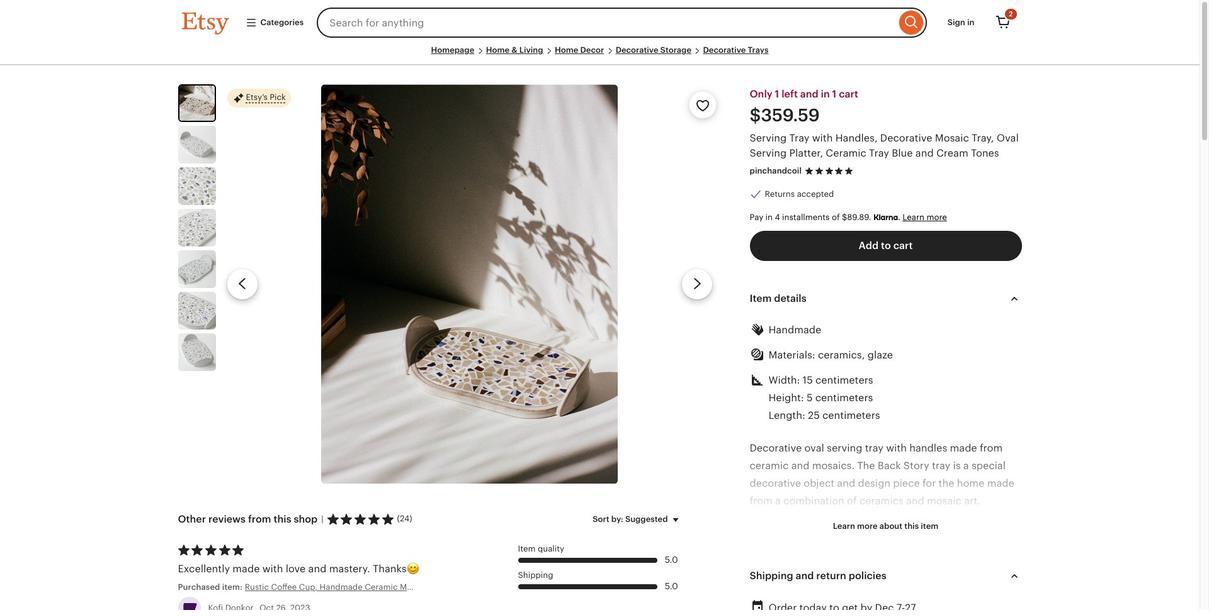 Task type: describe. For each thing, give the bounding box(es) containing it.
item details
[[750, 294, 807, 304]]

sign
[[948, 18, 965, 27]]

length: 25 centimeters
[[769, 411, 880, 422]]

this for shop
[[274, 515, 291, 525]]

centimeters for width: 15 centimeters
[[816, 376, 873, 386]]

a up allowed
[[927, 532, 932, 543]]

decorative for storage
[[616, 45, 659, 55]]

before
[[825, 567, 857, 578]]

1 1 from the left
[[775, 89, 779, 100]]

glaze inside the base of the tray started out with a white stoneware clay. the tray was hand formed and allowed to completely dry before being bisque fired up to 960 c. after the bisque firing the tray was glazed in a glossy white and then added to a high temperature glaze fi
[[965, 602, 991, 611]]

5
[[807, 393, 813, 404]]

mastery.
[[329, 564, 370, 575]]

etsy's pick
[[246, 93, 286, 102]]

firing
[[830, 585, 855, 595]]

shipping and return policies button
[[739, 562, 1033, 592]]

is
[[953, 461, 961, 472]]

1 serving from the top
[[750, 133, 787, 144]]

love
[[286, 564, 306, 575]]

a left high
[[870, 602, 876, 611]]

add
[[859, 241, 879, 252]]

0 vertical spatial was
[[816, 549, 834, 560]]

back
[[878, 461, 901, 472]]

cream
[[937, 148, 969, 159]]

with up the coffee
[[262, 564, 283, 575]]

serving tray with handles decorative mosaic tray oval image 4 image
[[178, 209, 216, 247]]

1 vertical spatial made
[[987, 479, 1015, 490]]

returns
[[765, 189, 795, 199]]

materials: ceramics, glaze
[[769, 350, 893, 361]]

thanks😊
[[373, 564, 419, 575]]

2 cup, from the left
[[437, 583, 456, 593]]

installments
[[782, 213, 830, 222]]

and down oval
[[791, 461, 810, 472]]

home decor
[[555, 45, 604, 55]]

item for item details
[[750, 294, 772, 304]]

serving tray with handles, decorative mosaic tray, oval serving platter, ceramic tray blue and cream tones
[[750, 133, 1019, 159]]

decorative for trays
[[703, 45, 746, 55]]

and left then on the bottom of page
[[779, 602, 797, 611]]

rustic coffee cup, handmade ceramic mug, tea cup, thick brushstroke mug link
[[245, 582, 547, 594]]

shipping and return policies
[[750, 571, 887, 582]]

object
[[804, 479, 835, 490]]

after
[[750, 585, 774, 595]]

height: 5 centimeters
[[769, 393, 873, 404]]

0 horizontal spatial glaze
[[868, 350, 893, 361]]

excellently made with love and mastery. thanks😊
[[178, 564, 419, 575]]

tones
[[971, 148, 999, 159]]

the base of the tray started out with a white stoneware clay. the tray was hand formed and allowed to completely dry before being bisque fired up to 960 c. after the bisque firing the tray was glazed in a glossy white and then added to a high temperature glaze fi
[[750, 532, 1019, 611]]

0 vertical spatial handmade
[[769, 325, 822, 336]]

mug
[[530, 583, 547, 593]]

serving tray with handles decorative mosaic tray oval image 7 image
[[178, 334, 216, 372]]

reviews
[[208, 515, 246, 525]]

purchased item: rustic coffee cup, handmade ceramic mug, tea cup, thick brushstroke mug
[[178, 583, 547, 593]]

serving
[[827, 444, 863, 454]]

serving tray with handles decorative mosaic tray oval image 2 image
[[178, 126, 216, 164]]

pay
[[750, 213, 764, 222]]

thick
[[458, 583, 479, 593]]

decorative for oval
[[750, 444, 802, 454]]

learn more about this item button
[[824, 516, 948, 539]]

mosaic
[[927, 497, 962, 507]]

&
[[512, 45, 517, 55]]

platter,
[[790, 148, 823, 159]]

cart inside button
[[894, 241, 913, 252]]

in inside the base of the tray started out with a white stoneware clay. the tray was hand formed and allowed to completely dry before being bisque fired up to 960 c. after the bisque firing the tray was glazed in a glossy white and then added to a high temperature glaze fi
[[953, 585, 962, 595]]

0 horizontal spatial tray
[[790, 133, 810, 144]]

tray up high
[[876, 585, 895, 595]]

and inside dropdown button
[[796, 571, 814, 582]]

shipping for shipping and return policies
[[750, 571, 793, 582]]

temperature
[[903, 602, 963, 611]]

0 vertical spatial from
[[980, 444, 1003, 454]]

rustic
[[245, 583, 269, 593]]

only 1 left and in 1 cart $359.59
[[750, 89, 858, 125]]

1 horizontal spatial more
[[927, 213, 947, 222]]

tray,
[[972, 133, 994, 144]]

add to cart
[[859, 241, 913, 252]]

width: 15 centimeters
[[769, 376, 873, 386]]

item for item quality
[[518, 545, 536, 554]]

learn more about this item
[[833, 522, 939, 532]]

item
[[921, 522, 939, 532]]

in left 4
[[766, 213, 773, 222]]

and down the piece
[[906, 497, 924, 507]]

living
[[519, 45, 543, 55]]

2 1 from the left
[[832, 89, 837, 100]]

klarna
[[874, 213, 898, 222]]

ceramic
[[750, 461, 789, 472]]

decorative
[[750, 479, 801, 490]]

etsy's pick button
[[227, 88, 291, 108]]

5.0 for item quality
[[665, 556, 678, 566]]

a right the is
[[964, 461, 969, 472]]

by:
[[611, 515, 623, 525]]

homepage link
[[431, 45, 474, 55]]

started
[[848, 532, 882, 543]]

home decor link
[[555, 45, 604, 55]]

sort by: suggested
[[593, 515, 668, 525]]

with inside the base of the tray started out with a white stoneware clay. the tray was hand formed and allowed to completely dry before being bisque fired up to 960 c. after the bisque firing the tray was glazed in a glossy white and then added to a high temperature glaze fi
[[903, 532, 924, 543]]

2 link
[[988, 8, 1018, 38]]

suggested
[[625, 515, 668, 525]]

fired
[[925, 567, 947, 578]]

of inside the base of the tray started out with a white stoneware clay. the tray was hand formed and allowed to completely dry before being bisque fired up to 960 c. after the bisque firing the tray was glazed in a glossy white and then added to a high temperature glaze fi
[[796, 532, 806, 543]]

combination
[[784, 497, 845, 507]]

blue
[[892, 148, 913, 159]]

etsy's
[[246, 93, 268, 102]]

policies
[[849, 571, 887, 582]]

1 horizontal spatial from
[[750, 497, 773, 507]]

25
[[808, 411, 820, 422]]

handles
[[910, 444, 948, 454]]

and right love
[[308, 564, 327, 575]]

none search field inside banner
[[317, 8, 927, 38]]

dry
[[807, 567, 822, 578]]

menu bar containing homepage
[[182, 45, 1018, 66]]

Search for anything text field
[[317, 8, 896, 38]]

allowed
[[922, 549, 960, 560]]

in inside only 1 left and in 1 cart $359.59
[[821, 89, 830, 100]]

to right added
[[858, 602, 868, 611]]

the inside decorative oval serving tray with handles made from ceramic and mosaics. the back story tray is a special decorative object and design piece for the home made from a combination of ceramics and mosaic art.
[[857, 461, 875, 472]]

brushstroke
[[481, 583, 528, 593]]

other
[[178, 515, 206, 525]]

the down policies
[[858, 585, 874, 595]]

decorative storage
[[616, 45, 692, 55]]

(24)
[[397, 515, 412, 524]]

pinchandcoil link
[[750, 166, 802, 176]]

item quality
[[518, 545, 564, 554]]



Task type: vqa. For each thing, say whether or not it's contained in the screenshot.
white
yes



Task type: locate. For each thing, give the bounding box(es) containing it.
shipping up mug
[[518, 571, 553, 581]]

the right base
[[808, 532, 824, 543]]

up
[[949, 567, 962, 578]]

decorative left the trays
[[703, 45, 746, 55]]

of inside decorative oval serving tray with handles made from ceramic and mosaics. the back story tray is a special decorative object and design piece for the home made from a combination of ceramics and mosaic art.
[[847, 497, 857, 507]]

this inside dropdown button
[[905, 522, 919, 532]]

0 horizontal spatial was
[[816, 549, 834, 560]]

0 vertical spatial made
[[950, 444, 977, 454]]

0 vertical spatial more
[[927, 213, 947, 222]]

from up special
[[980, 444, 1003, 454]]

handles,
[[836, 133, 878, 144]]

to right up
[[965, 567, 975, 578]]

2 vertical spatial centimeters
[[823, 411, 880, 422]]

0 horizontal spatial 1
[[775, 89, 779, 100]]

shipping inside dropdown button
[[750, 571, 793, 582]]

0 horizontal spatial item
[[518, 545, 536, 554]]

more inside dropdown button
[[857, 522, 878, 532]]

decorative inside decorative oval serving tray with handles made from ceramic and mosaics. the back story tray is a special decorative object and design piece for the home made from a combination of ceramics and mosaic art.
[[750, 444, 802, 454]]

details
[[774, 294, 807, 304]]

from right reviews
[[248, 515, 271, 525]]

serving tray with handles decorative mosaic tray oval image 5 image
[[178, 251, 216, 288]]

in right sign
[[967, 18, 975, 27]]

0 vertical spatial serving
[[750, 133, 787, 144]]

stoneware
[[964, 532, 1014, 543]]

and inside serving tray with handles, decorative mosaic tray, oval serving platter, ceramic tray blue and cream tones
[[916, 148, 934, 159]]

1 vertical spatial tray
[[869, 148, 889, 159]]

decorative trays
[[703, 45, 769, 55]]

4
[[775, 213, 780, 222]]

tray up dry
[[795, 549, 813, 560]]

decorative up blue
[[880, 133, 933, 144]]

0 horizontal spatial home
[[486, 45, 510, 55]]

cup, right tea
[[437, 583, 456, 593]]

1 horizontal spatial serving tray with handles decorative mosaic tray oval image 1 image
[[321, 84, 618, 484]]

banner containing categories
[[159, 0, 1041, 45]]

0 vertical spatial bisque
[[889, 567, 922, 578]]

white up allowed
[[935, 532, 961, 543]]

more left about
[[857, 522, 878, 532]]

2 vertical spatial of
[[796, 532, 806, 543]]

ceramic down handles,
[[826, 148, 867, 159]]

serving down '$359.59'
[[750, 133, 787, 144]]

the down base
[[774, 549, 792, 560]]

to
[[881, 241, 891, 252], [963, 549, 972, 560], [965, 567, 975, 578], [858, 602, 868, 611]]

of left $89.89.
[[832, 213, 840, 222]]

1 vertical spatial from
[[750, 497, 773, 507]]

homepage
[[431, 45, 474, 55]]

tray left the is
[[932, 461, 951, 472]]

base
[[770, 532, 793, 543]]

ceramic inside serving tray with handles, decorative mosaic tray, oval serving platter, ceramic tray blue and cream tones
[[826, 148, 867, 159]]

1 horizontal spatial glaze
[[965, 602, 991, 611]]

in right left
[[821, 89, 830, 100]]

tray up platter,
[[790, 133, 810, 144]]

1 vertical spatial handmade
[[320, 583, 363, 593]]

the down completely
[[777, 585, 792, 595]]

2 serving from the top
[[750, 148, 787, 159]]

1 vertical spatial glaze
[[965, 602, 991, 611]]

the up "design"
[[857, 461, 875, 472]]

1 horizontal spatial home
[[555, 45, 578, 55]]

1 horizontal spatial bisque
[[889, 567, 922, 578]]

categories button
[[236, 11, 313, 34]]

1 vertical spatial 5.0
[[665, 582, 678, 592]]

1 horizontal spatial cup,
[[437, 583, 456, 593]]

0 vertical spatial cart
[[839, 89, 858, 100]]

0 vertical spatial white
[[935, 532, 961, 543]]

about
[[880, 522, 903, 532]]

and right left
[[800, 89, 819, 100]]

more right '.'
[[927, 213, 947, 222]]

tray
[[865, 444, 884, 454], [932, 461, 951, 472], [827, 532, 845, 543], [795, 549, 813, 560], [876, 585, 895, 595]]

1 horizontal spatial handmade
[[769, 325, 822, 336]]

decorative left storage
[[616, 45, 659, 55]]

excellently
[[178, 564, 230, 575]]

and
[[800, 89, 819, 100], [916, 148, 934, 159], [791, 461, 810, 472], [837, 479, 855, 490], [906, 497, 924, 507], [902, 549, 920, 560], [308, 564, 327, 575], [796, 571, 814, 582], [779, 602, 797, 611]]

0 horizontal spatial this
[[274, 515, 291, 525]]

learn up hand
[[833, 522, 855, 532]]

0 vertical spatial tray
[[790, 133, 810, 144]]

1 vertical spatial the
[[750, 532, 768, 543]]

2 horizontal spatial of
[[847, 497, 857, 507]]

centimeters up length: 25 centimeters at the right bottom
[[815, 393, 873, 404]]

1 home from the left
[[486, 45, 510, 55]]

1 vertical spatial centimeters
[[815, 393, 873, 404]]

and left return
[[796, 571, 814, 582]]

with up back
[[886, 444, 907, 454]]

with right out
[[903, 532, 924, 543]]

from down the decorative
[[750, 497, 773, 507]]

$89.89.
[[842, 213, 871, 222]]

this for item
[[905, 522, 919, 532]]

0 horizontal spatial cart
[[839, 89, 858, 100]]

with inside decorative oval serving tray with handles made from ceramic and mosaics. the back story tray is a special decorative object and design piece for the home made from a combination of ceramics and mosaic art.
[[886, 444, 907, 454]]

1 horizontal spatial tray
[[869, 148, 889, 159]]

serving tray with handles decorative mosaic tray oval image 1 image
[[321, 84, 618, 484], [179, 86, 214, 121]]

was
[[816, 549, 834, 560], [898, 585, 916, 595]]

0 vertical spatial of
[[832, 213, 840, 222]]

home left &
[[486, 45, 510, 55]]

centimeters for length: 25 centimeters
[[823, 411, 880, 422]]

1 vertical spatial white
[[750, 602, 776, 611]]

in
[[967, 18, 975, 27], [821, 89, 830, 100], [766, 213, 773, 222], [953, 585, 962, 595]]

0 vertical spatial centimeters
[[816, 376, 873, 386]]

ceramic
[[826, 148, 867, 159], [365, 583, 398, 593]]

sort
[[593, 515, 609, 525]]

1 vertical spatial item
[[518, 545, 536, 554]]

1 horizontal spatial item
[[750, 294, 772, 304]]

menu bar
[[182, 45, 1018, 66]]

1 vertical spatial bisque
[[795, 585, 827, 595]]

learn inside dropdown button
[[833, 522, 855, 532]]

2 horizontal spatial made
[[987, 479, 1015, 490]]

0 horizontal spatial learn
[[833, 522, 855, 532]]

1 5.0 from the top
[[665, 556, 678, 566]]

0 horizontal spatial more
[[857, 522, 878, 532]]

2 horizontal spatial the
[[857, 461, 875, 472]]

1
[[775, 89, 779, 100], [832, 89, 837, 100]]

shipping up after
[[750, 571, 793, 582]]

mosaics.
[[812, 461, 855, 472]]

made up the is
[[950, 444, 977, 454]]

the up clay.
[[750, 532, 768, 543]]

ceramic down 'thanks😊'
[[365, 583, 398, 593]]

decorative
[[616, 45, 659, 55], [703, 45, 746, 55], [880, 133, 933, 144], [750, 444, 802, 454]]

bisque down formed
[[889, 567, 922, 578]]

glaze down glossy
[[965, 602, 991, 611]]

and right formed
[[902, 549, 920, 560]]

of left ceramics
[[847, 497, 857, 507]]

0 horizontal spatial of
[[796, 532, 806, 543]]

ceramics,
[[818, 350, 865, 361]]

decor
[[580, 45, 604, 55]]

serving tray with handles decorative mosaic tray oval image 6 image
[[178, 292, 216, 330]]

was up dry
[[816, 549, 834, 560]]

1 horizontal spatial was
[[898, 585, 916, 595]]

then
[[800, 602, 822, 611]]

1 horizontal spatial cart
[[894, 241, 913, 252]]

sort by: suggested button
[[583, 507, 693, 534]]

add to cart button
[[750, 231, 1022, 262]]

1 horizontal spatial white
[[935, 532, 961, 543]]

decorative up "ceramic"
[[750, 444, 802, 454]]

tray left blue
[[869, 148, 889, 159]]

0 horizontal spatial cup,
[[299, 583, 318, 593]]

0 vertical spatial ceramic
[[826, 148, 867, 159]]

0 horizontal spatial from
[[248, 515, 271, 525]]

1 vertical spatial ceramic
[[365, 583, 398, 593]]

accepted
[[797, 189, 834, 199]]

1 vertical spatial of
[[847, 497, 857, 507]]

1 right left
[[832, 89, 837, 100]]

1 horizontal spatial shipping
[[750, 571, 793, 582]]

centimeters down ceramics,
[[816, 376, 873, 386]]

0 horizontal spatial shipping
[[518, 571, 553, 581]]

clay.
[[750, 549, 772, 560]]

0 horizontal spatial made
[[233, 564, 260, 575]]

formed
[[864, 549, 899, 560]]

1 vertical spatial cart
[[894, 241, 913, 252]]

0 horizontal spatial handmade
[[320, 583, 363, 593]]

glaze
[[868, 350, 893, 361], [965, 602, 991, 611]]

white down after
[[750, 602, 776, 611]]

1 horizontal spatial 1
[[832, 89, 837, 100]]

banner
[[159, 0, 1041, 45]]

1 horizontal spatial learn
[[903, 213, 925, 222]]

length:
[[769, 411, 806, 422]]

home for home decor
[[555, 45, 578, 55]]

completely
[[750, 567, 804, 578]]

was up high
[[898, 585, 916, 595]]

with up platter,
[[812, 133, 833, 144]]

2 horizontal spatial from
[[980, 444, 1003, 454]]

home
[[957, 479, 985, 490]]

1 vertical spatial serving
[[750, 148, 787, 159]]

5.0
[[665, 556, 678, 566], [665, 582, 678, 592]]

made
[[950, 444, 977, 454], [987, 479, 1015, 490], [233, 564, 260, 575]]

to right add
[[881, 241, 891, 252]]

in down up
[[953, 585, 962, 595]]

$359.59
[[750, 106, 820, 125]]

1 horizontal spatial made
[[950, 444, 977, 454]]

glossy
[[973, 585, 1004, 595]]

item inside item details dropdown button
[[750, 294, 772, 304]]

item left details at right
[[750, 294, 772, 304]]

story
[[904, 461, 929, 472]]

0 horizontal spatial serving tray with handles decorative mosaic tray oval image 1 image
[[179, 86, 214, 121]]

sign in
[[948, 18, 975, 27]]

only
[[750, 89, 773, 100]]

serving
[[750, 133, 787, 144], [750, 148, 787, 159]]

item left quality on the bottom of the page
[[518, 545, 536, 554]]

the right for
[[939, 479, 955, 490]]

cart inside only 1 left and in 1 cart $359.59
[[839, 89, 858, 100]]

serving tray with handles decorative mosaic tray oval image 3 image
[[178, 168, 216, 205]]

glaze right ceramics,
[[868, 350, 893, 361]]

in inside button
[[967, 18, 975, 27]]

0 horizontal spatial ceramic
[[365, 583, 398, 593]]

1 cup, from the left
[[299, 583, 318, 593]]

None search field
[[317, 8, 927, 38]]

and inside only 1 left and in 1 cart $359.59
[[800, 89, 819, 100]]

2 vertical spatial from
[[248, 515, 271, 525]]

2 5.0 from the top
[[665, 582, 678, 592]]

home for home & living
[[486, 45, 510, 55]]

tray
[[790, 133, 810, 144], [869, 148, 889, 159]]

home
[[486, 45, 510, 55], [555, 45, 578, 55]]

1 horizontal spatial ceramic
[[826, 148, 867, 159]]

made down special
[[987, 479, 1015, 490]]

pick
[[270, 93, 286, 102]]

c.
[[1000, 567, 1008, 578]]

0 horizontal spatial white
[[750, 602, 776, 611]]

5.0 for shipping
[[665, 582, 678, 592]]

1 horizontal spatial of
[[832, 213, 840, 222]]

2 vertical spatial made
[[233, 564, 260, 575]]

this left shop
[[274, 515, 291, 525]]

of
[[832, 213, 840, 222], [847, 497, 857, 507], [796, 532, 806, 543]]

960
[[977, 567, 997, 578]]

return
[[817, 571, 846, 582]]

item:
[[222, 583, 243, 593]]

0 horizontal spatial bisque
[[795, 585, 827, 595]]

handmade down mastery.
[[320, 583, 363, 593]]

and right blue
[[916, 148, 934, 159]]

to inside button
[[881, 241, 891, 252]]

1 vertical spatial learn
[[833, 522, 855, 532]]

cart down '.'
[[894, 241, 913, 252]]

learn right '.'
[[903, 213, 925, 222]]

added
[[824, 602, 855, 611]]

1 vertical spatial more
[[857, 522, 878, 532]]

decorative inside serving tray with handles, decorative mosaic tray, oval serving platter, ceramic tray blue and cream tones
[[880, 133, 933, 144]]

ceramics
[[860, 497, 904, 507]]

0 vertical spatial the
[[857, 461, 875, 472]]

handmade up materials:
[[769, 325, 822, 336]]

1 horizontal spatial this
[[905, 522, 919, 532]]

of right base
[[796, 532, 806, 543]]

shipping for shipping
[[518, 571, 553, 581]]

2 vertical spatial the
[[774, 549, 792, 560]]

mug,
[[400, 583, 420, 593]]

0 vertical spatial learn
[[903, 213, 925, 222]]

special
[[972, 461, 1006, 472]]

being
[[859, 567, 887, 578]]

bisque down the 'shipping and return policies'
[[795, 585, 827, 595]]

0 horizontal spatial the
[[750, 532, 768, 543]]

2 home from the left
[[555, 45, 578, 55]]

0 vertical spatial 5.0
[[665, 556, 678, 566]]

high
[[879, 602, 900, 611]]

0 vertical spatial glaze
[[868, 350, 893, 361]]

learn more button
[[903, 213, 947, 222]]

with inside serving tray with handles, decorative mosaic tray, oval serving platter, ceramic tray blue and cream tones
[[812, 133, 833, 144]]

a
[[964, 461, 969, 472], [775, 497, 781, 507], [927, 532, 932, 543], [965, 585, 970, 595], [870, 602, 876, 611]]

height:
[[769, 393, 804, 404]]

home & living
[[486, 45, 543, 55]]

oval
[[997, 133, 1019, 144]]

0 vertical spatial item
[[750, 294, 772, 304]]

a down the decorative
[[775, 497, 781, 507]]

1 left left
[[775, 89, 779, 100]]

tray up back
[[865, 444, 884, 454]]

serving up pinchandcoil
[[750, 148, 787, 159]]

centimeters up serving at the right of the page
[[823, 411, 880, 422]]

and down mosaics.
[[837, 479, 855, 490]]

1 horizontal spatial the
[[774, 549, 792, 560]]

the inside decorative oval serving tray with handles made from ceramic and mosaics. the back story tray is a special decorative object and design piece for the home made from a combination of ceramics and mosaic art.
[[939, 479, 955, 490]]

15
[[803, 376, 813, 386]]

cup, down excellently made with love and mastery. thanks😊
[[299, 583, 318, 593]]

cart up handles,
[[839, 89, 858, 100]]

made up rustic
[[233, 564, 260, 575]]

to right allowed
[[963, 549, 972, 560]]

the
[[939, 479, 955, 490], [808, 532, 824, 543], [777, 585, 792, 595], [858, 585, 874, 595]]

decorative oval serving tray with handles made from ceramic and mosaics. the back story tray is a special decorative object and design piece for the home made from a combination of ceramics and mosaic art.
[[750, 444, 1015, 507]]

storage
[[660, 45, 692, 55]]

this left item
[[905, 522, 919, 532]]

cup,
[[299, 583, 318, 593], [437, 583, 456, 593]]

1 vertical spatial was
[[898, 585, 916, 595]]

centimeters for height: 5 centimeters
[[815, 393, 873, 404]]

home left decor
[[555, 45, 578, 55]]

tray up hand
[[827, 532, 845, 543]]

cart
[[839, 89, 858, 100], [894, 241, 913, 252]]

a left glossy
[[965, 585, 970, 595]]

purchased
[[178, 583, 220, 593]]

quality
[[538, 545, 564, 554]]

.
[[898, 213, 901, 222]]



